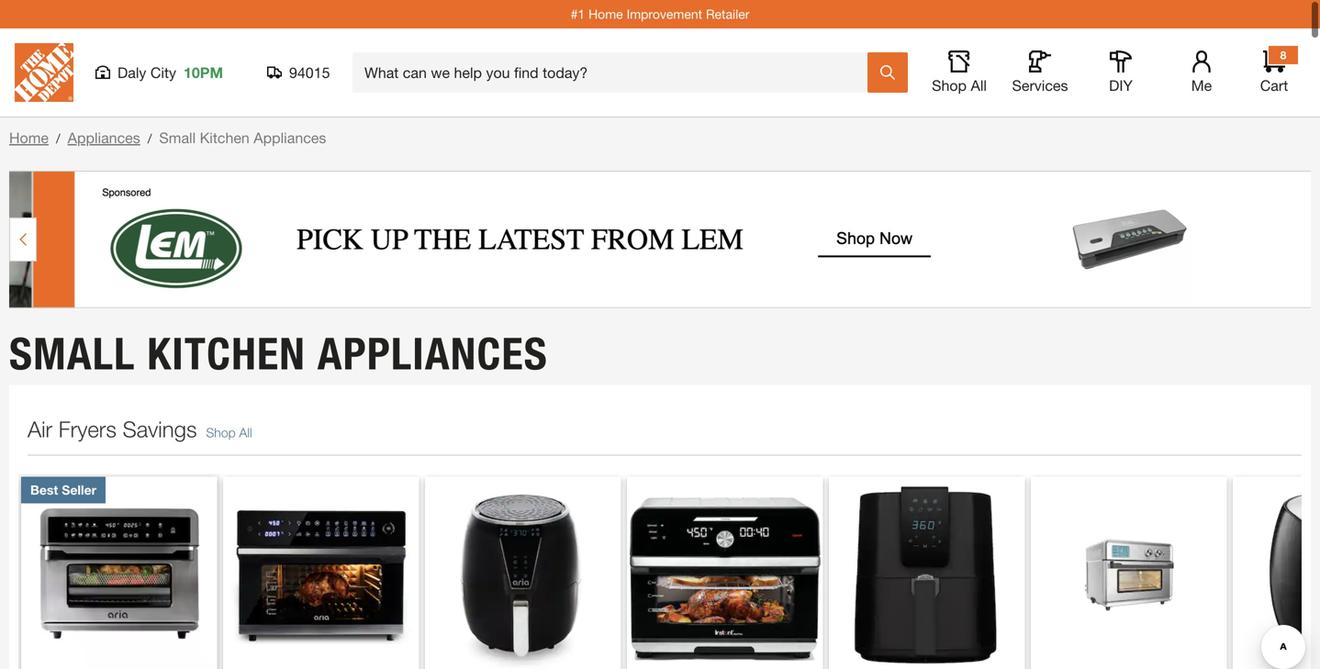 Task type: locate. For each thing, give the bounding box(es) containing it.
/
[[56, 131, 60, 146], [148, 131, 152, 146]]

0 horizontal spatial shop
[[206, 425, 236, 440]]

shop all link
[[206, 425, 252, 440]]

shop left services
[[932, 77, 967, 94]]

all down "small kitchen appliances"
[[239, 425, 252, 440]]

0 horizontal spatial small
[[9, 327, 136, 381]]

home
[[589, 6, 623, 21], [9, 129, 49, 147]]

/ right appliances link
[[148, 131, 152, 146]]

kitchen
[[200, 129, 250, 147], [147, 327, 306, 381]]

retailer
[[706, 6, 750, 21]]

10pm
[[184, 64, 223, 81]]

1 horizontal spatial /
[[148, 131, 152, 146]]

shop inside button
[[932, 77, 967, 94]]

/ right home "link"
[[56, 131, 60, 146]]

improvement
[[627, 6, 703, 21]]

small down "daly city 10pm"
[[159, 129, 196, 147]]

What can we help you find today? search field
[[365, 53, 867, 92]]

seller
[[62, 483, 97, 498]]

0 horizontal spatial home
[[9, 129, 49, 147]]

1 horizontal spatial home
[[589, 6, 623, 21]]

daly city 10pm
[[118, 64, 223, 81]]

kitchen up shop all link on the left bottom
[[147, 327, 306, 381]]

1 vertical spatial kitchen
[[147, 327, 306, 381]]

0 vertical spatial shop
[[932, 77, 967, 94]]

home down the home depot logo
[[9, 129, 49, 147]]

shop
[[932, 77, 967, 94], [206, 425, 236, 440]]

shop right savings
[[206, 425, 236, 440]]

1 vertical spatial all
[[239, 425, 252, 440]]

me button
[[1173, 51, 1232, 95]]

appliances for kitchen
[[318, 327, 548, 381]]

0 horizontal spatial /
[[56, 131, 60, 146]]

all left services
[[971, 77, 987, 94]]

0 vertical spatial all
[[971, 77, 987, 94]]

all
[[971, 77, 987, 94], [239, 425, 252, 440]]

3.4 qt. black air fryer with nonstick basket image
[[1234, 477, 1321, 670]]

0 vertical spatial home
[[589, 6, 623, 21]]

city
[[151, 64, 176, 81]]

small kitchen appliances
[[9, 327, 548, 381]]

small
[[159, 129, 196, 147], [9, 327, 136, 381]]

1 horizontal spatial all
[[971, 77, 987, 94]]

services
[[1013, 77, 1069, 94]]

fryers
[[59, 416, 117, 442]]

kitchen down 10pm
[[200, 129, 250, 147]]

26 qt. stainless steel digital air fryer oven image
[[1032, 477, 1228, 670]]

best seller
[[30, 483, 97, 498]]

0 vertical spatial small
[[159, 129, 196, 147]]

2 / from the left
[[148, 131, 152, 146]]

0 vertical spatial kitchen
[[200, 129, 250, 147]]

#1 home improvement retailer
[[571, 6, 750, 21]]

cart 8
[[1261, 49, 1289, 94]]

me
[[1192, 77, 1213, 94]]

shop all
[[932, 77, 987, 94]]

small up the fryers
[[9, 327, 136, 381]]

94015 button
[[267, 63, 331, 82]]

1 vertical spatial shop
[[206, 425, 236, 440]]

0 horizontal spatial all
[[239, 425, 252, 440]]

1 horizontal spatial shop
[[932, 77, 967, 94]]

home / appliances / small kitchen appliances
[[9, 129, 326, 147]]

#1
[[571, 6, 585, 21]]

home right #1
[[589, 6, 623, 21]]

all-in-1 premium 30 qt. stainless steel touchscreen air fryer toaster oven with recipe book image
[[21, 477, 217, 670]]

ariawave 36 qt. black air fryer oven image
[[223, 477, 419, 670]]

appliances
[[68, 129, 140, 147], [254, 129, 326, 147], [318, 327, 548, 381]]



Task type: vqa. For each thing, say whether or not it's contained in the screenshot.
3449
no



Task type: describe. For each thing, give the bounding box(es) containing it.
1 horizontal spatial small
[[159, 129, 196, 147]]

1 / from the left
[[56, 131, 60, 146]]

air fryers savings shop all
[[28, 416, 252, 442]]

1 vertical spatial small
[[9, 327, 136, 381]]

1 vertical spatial home
[[9, 129, 49, 147]]

appliances link
[[68, 129, 140, 147]]

shop all button
[[930, 51, 989, 95]]

the home depot logo image
[[15, 43, 73, 102]]

services button
[[1011, 51, 1070, 95]]

5.5 qt. black digital air fryer with slide out pan/detachable basket image
[[829, 477, 1025, 670]]

5qt teflon-free premium ceramic air fryer with 2-tier stainless steel rack, baking pan, skewers and extended recipe book image
[[425, 477, 621, 670]]

shop inside air fryers savings shop all
[[206, 425, 236, 440]]

diy
[[1110, 77, 1133, 94]]

diy button
[[1092, 51, 1151, 95]]

cart
[[1261, 77, 1289, 94]]

8
[[1281, 49, 1287, 62]]

daly
[[118, 64, 146, 81]]

air
[[28, 416, 52, 442]]

18l omni plus air fry oven stainless steel image
[[627, 477, 823, 670]]

all inside air fryers savings shop all
[[239, 425, 252, 440]]

home link
[[9, 129, 49, 147]]

94015
[[289, 64, 330, 81]]

best
[[30, 483, 58, 498]]

appliances for /
[[68, 129, 140, 147]]

savings
[[123, 416, 197, 442]]

all inside button
[[971, 77, 987, 94]]



